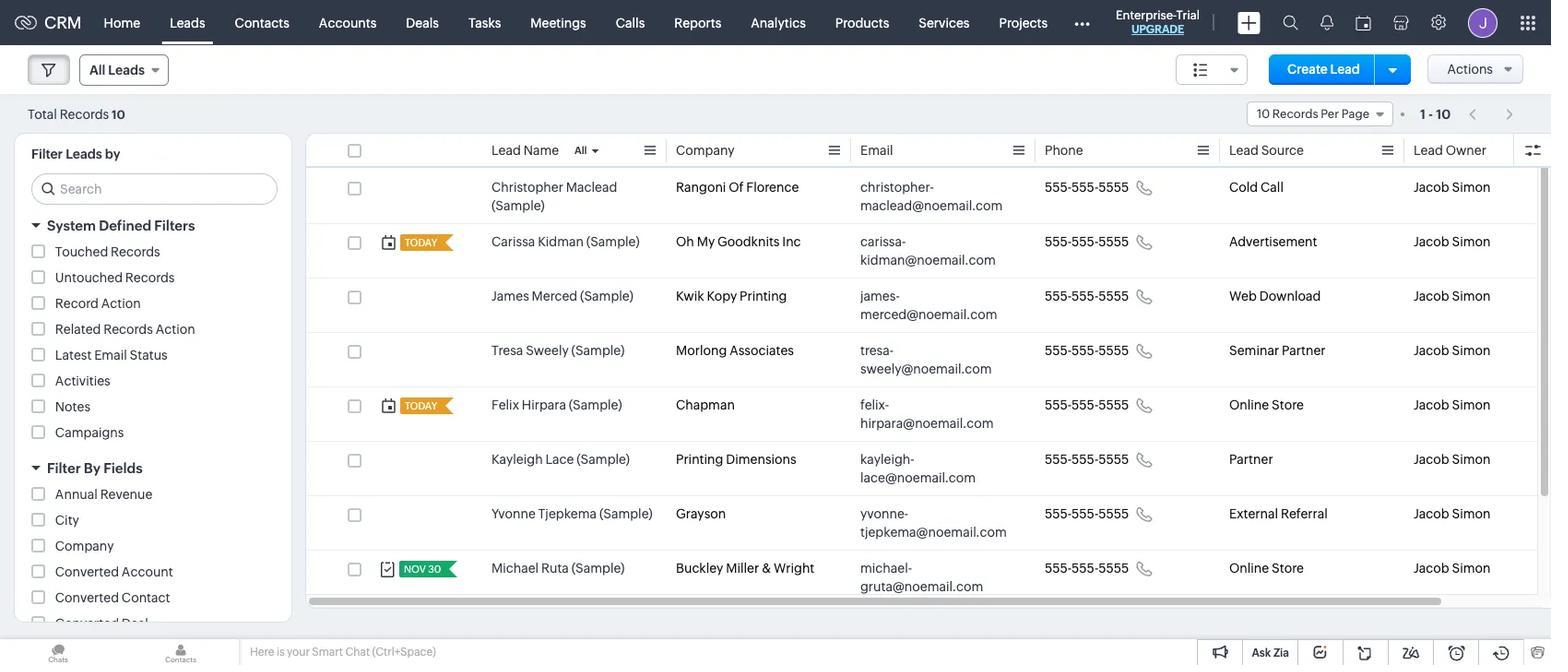 Task type: locate. For each thing, give the bounding box(es) containing it.
0 horizontal spatial printing
[[676, 452, 724, 467]]

converted account
[[55, 565, 173, 579]]

simon for felix- hirpara@noemail.com
[[1453, 398, 1491, 412]]

records up latest email status
[[104, 322, 153, 337]]

1 vertical spatial converted
[[55, 590, 119, 605]]

lead up the cold
[[1230, 143, 1259, 158]]

10
[[1437, 107, 1451, 121], [1257, 107, 1271, 121], [112, 107, 125, 121]]

activities
[[55, 374, 110, 388]]

3 simon from the top
[[1453, 289, 1491, 304]]

2 online store from the top
[[1230, 561, 1304, 576]]

online down seminar on the bottom of the page
[[1230, 398, 1270, 412]]

2 today link from the top
[[400, 398, 439, 414]]

system defined filters
[[47, 218, 195, 233]]

1 vertical spatial today link
[[400, 398, 439, 414]]

lead owner
[[1414, 143, 1487, 158]]

1 vertical spatial store
[[1272, 561, 1304, 576]]

0 vertical spatial converted
[[55, 565, 119, 579]]

3 jacob simon from the top
[[1414, 289, 1491, 304]]

0 horizontal spatial action
[[101, 296, 141, 311]]

5555 for yvonne- tjepkema@noemail.com
[[1099, 506, 1129, 521]]

lead
[[1331, 62, 1361, 77], [492, 143, 521, 158], [1230, 143, 1259, 158], [1414, 143, 1444, 158]]

5 jacob simon from the top
[[1414, 398, 1491, 412]]

online down external
[[1230, 561, 1270, 576]]

store for michael- gruta@noemail.com
[[1272, 561, 1304, 576]]

call
[[1261, 180, 1284, 195]]

james- merced@noemail.com link
[[861, 287, 1008, 324]]

10 inside total records 10
[[112, 107, 125, 121]]

0 vertical spatial printing
[[740, 289, 787, 304]]

profile element
[[1458, 0, 1509, 45]]

converted up converted contact
[[55, 565, 119, 579]]

records for related
[[104, 322, 153, 337]]

online for felix- hirpara@noemail.com
[[1230, 398, 1270, 412]]

lead name
[[492, 143, 559, 158]]

navigation
[[1461, 101, 1524, 127]]

size image
[[1194, 62, 1209, 78]]

1 horizontal spatial company
[[676, 143, 735, 158]]

lead for lead name
[[492, 143, 521, 158]]

filter inside dropdown button
[[47, 460, 81, 476]]

gruta@noemail.com
[[861, 579, 984, 594]]

1 online store from the top
[[1230, 398, 1304, 412]]

annual revenue
[[55, 487, 153, 502]]

your
[[287, 646, 310, 659]]

0 horizontal spatial leads
[[66, 147, 102, 161]]

converted contact
[[55, 590, 170, 605]]

555-555-5555 for felix- hirpara@noemail.com
[[1045, 398, 1129, 412]]

4 jacob from the top
[[1414, 343, 1450, 358]]

3 jacob from the top
[[1414, 289, 1450, 304]]

online store down seminar partner at right bottom
[[1230, 398, 1304, 412]]

2 horizontal spatial leads
[[170, 15, 205, 30]]

notes
[[55, 399, 90, 414]]

lead for lead source
[[1230, 143, 1259, 158]]

hirpara
[[522, 398, 566, 412]]

1 555-555-5555 from the top
[[1045, 180, 1129, 195]]

kayleigh lace (sample)
[[492, 452, 630, 467]]

email down related records action
[[94, 348, 127, 363]]

10 Records Per Page field
[[1247, 101, 1394, 126]]

0 vertical spatial action
[[101, 296, 141, 311]]

referral
[[1281, 506, 1328, 521]]

filter
[[31, 147, 63, 161], [47, 460, 81, 476]]

0 vertical spatial email
[[861, 143, 894, 158]]

1 horizontal spatial all
[[575, 145, 587, 156]]

6 5555 from the top
[[1099, 452, 1129, 467]]

create menu image
[[1238, 12, 1261, 34]]

yvonne
[[492, 506, 536, 521]]

555-555-5555 for james- merced@noemail.com
[[1045, 289, 1129, 304]]

row group
[[306, 170, 1552, 665]]

1 vertical spatial online store
[[1230, 561, 1304, 576]]

felix hirpara (sample) link
[[492, 396, 622, 414]]

8 jacob simon from the top
[[1414, 561, 1491, 576]]

2 vertical spatial leads
[[66, 147, 102, 161]]

jacob for michael- gruta@noemail.com
[[1414, 561, 1450, 576]]

6 jacob simon from the top
[[1414, 452, 1491, 467]]

all for all
[[575, 145, 587, 156]]

10 for 1 - 10
[[1437, 107, 1451, 121]]

email
[[861, 143, 894, 158], [94, 348, 127, 363]]

records left "per"
[[1273, 107, 1319, 121]]

records up filter leads by
[[60, 107, 109, 121]]

5555 for kayleigh- lace@noemail.com
[[1099, 452, 1129, 467]]

1 vertical spatial partner
[[1230, 452, 1274, 467]]

enterprise-trial upgrade
[[1116, 8, 1200, 36]]

today link for carissa
[[400, 234, 439, 251]]

reports link
[[660, 0, 736, 45]]

kidman@noemail.com
[[861, 253, 996, 268]]

all
[[89, 63, 105, 77], [575, 145, 587, 156]]

touched records
[[55, 244, 160, 259]]

touched
[[55, 244, 108, 259]]

5555 for james- merced@noemail.com
[[1099, 289, 1129, 304]]

lead right create
[[1331, 62, 1361, 77]]

partner up external
[[1230, 452, 1274, 467]]

reports
[[675, 15, 722, 30]]

kopy
[[707, 289, 737, 304]]

1 horizontal spatial 10
[[1257, 107, 1271, 121]]

5 simon from the top
[[1453, 398, 1491, 412]]

yvonne tjepkema (sample) link
[[492, 505, 653, 523]]

seminar partner
[[1230, 343, 1326, 358]]

(sample) down christopher
[[492, 198, 545, 213]]

Search text field
[[32, 174, 277, 204]]

all inside all leads field
[[89, 63, 105, 77]]

2 jacob from the top
[[1414, 234, 1450, 249]]

(sample) for felix hirpara (sample)
[[569, 398, 622, 412]]

1 vertical spatial filter
[[47, 460, 81, 476]]

1 converted from the top
[[55, 565, 119, 579]]

goodknits
[[718, 234, 780, 249]]

5555 for tresa- sweely@noemail.com
[[1099, 343, 1129, 358]]

4 5555 from the top
[[1099, 343, 1129, 358]]

2 555-555-5555 from the top
[[1045, 234, 1129, 249]]

filter down total
[[31, 147, 63, 161]]

1 vertical spatial leads
[[108, 63, 145, 77]]

8 simon from the top
[[1453, 561, 1491, 576]]

1 vertical spatial action
[[156, 322, 195, 337]]

1 vertical spatial today
[[405, 400, 437, 411]]

company down city
[[55, 539, 114, 554]]

1 online from the top
[[1230, 398, 1270, 412]]

0 vertical spatial today link
[[400, 234, 439, 251]]

filter for filter leads by
[[31, 147, 63, 161]]

per
[[1321, 107, 1340, 121]]

email up christopher-
[[861, 143, 894, 158]]

10 up the by
[[112, 107, 125, 121]]

1 horizontal spatial leads
[[108, 63, 145, 77]]

online
[[1230, 398, 1270, 412], [1230, 561, 1270, 576]]

sweely@noemail.com
[[861, 362, 992, 376]]

1 5555 from the top
[[1099, 180, 1129, 195]]

jacob for felix- hirpara@noemail.com
[[1414, 398, 1450, 412]]

leads inside "leads" link
[[170, 15, 205, 30]]

10 records per page
[[1257, 107, 1370, 121]]

signals element
[[1310, 0, 1345, 45]]

0 horizontal spatial email
[[94, 348, 127, 363]]

store for felix- hirpara@noemail.com
[[1272, 398, 1304, 412]]

printing right kopy on the top of page
[[740, 289, 787, 304]]

(sample) for james merced (sample)
[[580, 289, 634, 304]]

(sample) right merced
[[580, 289, 634, 304]]

crm
[[44, 13, 82, 32]]

calendar image
[[1356, 15, 1372, 30]]

store down external referral
[[1272, 561, 1304, 576]]

store down seminar partner at right bottom
[[1272, 398, 1304, 412]]

555-
[[1045, 180, 1072, 195], [1072, 180, 1099, 195], [1045, 234, 1072, 249], [1072, 234, 1099, 249], [1045, 289, 1072, 304], [1072, 289, 1099, 304], [1045, 343, 1072, 358], [1072, 343, 1099, 358], [1045, 398, 1072, 412], [1072, 398, 1099, 412], [1045, 452, 1072, 467], [1072, 452, 1099, 467], [1045, 506, 1072, 521], [1072, 506, 1099, 521], [1045, 561, 1072, 576], [1072, 561, 1099, 576]]

5 5555 from the top
[[1099, 398, 1129, 412]]

2 vertical spatial converted
[[55, 616, 119, 631]]

5555 for felix- hirpara@noemail.com
[[1099, 398, 1129, 412]]

(sample) right ruta
[[572, 561, 625, 576]]

7 jacob simon from the top
[[1414, 506, 1491, 521]]

lead source
[[1230, 143, 1304, 158]]

555-555-5555 for yvonne- tjepkema@noemail.com
[[1045, 506, 1129, 521]]

8 5555 from the top
[[1099, 561, 1129, 576]]

all up total records 10
[[89, 63, 105, 77]]

untouched
[[55, 270, 123, 285]]

4 555-555-5555 from the top
[[1045, 343, 1129, 358]]

filters
[[154, 218, 195, 233]]

leads right home
[[170, 15, 205, 30]]

0 horizontal spatial partner
[[1230, 452, 1274, 467]]

status
[[130, 348, 168, 363]]

1 jacob simon from the top
[[1414, 180, 1491, 195]]

carissa- kidman@noemail.com
[[861, 234, 996, 268]]

leads link
[[155, 0, 220, 45]]

2 store from the top
[[1272, 561, 1304, 576]]

filter left by
[[47, 460, 81, 476]]

1 vertical spatial company
[[55, 539, 114, 554]]

2 jacob simon from the top
[[1414, 234, 1491, 249]]

leads down home link
[[108, 63, 145, 77]]

0 vertical spatial today
[[405, 237, 437, 248]]

revenue
[[100, 487, 153, 502]]

7 simon from the top
[[1453, 506, 1491, 521]]

jacob simon for christopher- maclead@noemail.com
[[1414, 180, 1491, 195]]

records for 10
[[1273, 107, 1319, 121]]

0 horizontal spatial all
[[89, 63, 105, 77]]

5555 for christopher- maclead@noemail.com
[[1099, 180, 1129, 195]]

(sample) for tresa sweely (sample)
[[572, 343, 625, 358]]

partner right seminar on the bottom of the page
[[1282, 343, 1326, 358]]

555-555-5555 for carissa- kidman@noemail.com
[[1045, 234, 1129, 249]]

online store for felix- hirpara@noemail.com
[[1230, 398, 1304, 412]]

records down touched records
[[125, 270, 175, 285]]

kayleigh- lace@noemail.com
[[861, 452, 976, 485]]

0 horizontal spatial 10
[[112, 107, 125, 121]]

0 vertical spatial partner
[[1282, 343, 1326, 358]]

1 vertical spatial online
[[1230, 561, 1270, 576]]

(sample) right hirpara
[[569, 398, 622, 412]]

(sample) for carissa kidman (sample)
[[587, 234, 640, 249]]

yvonne- tjepkema@noemail.com
[[861, 506, 1007, 540]]

555-555-5555 for christopher- maclead@noemail.com
[[1045, 180, 1129, 195]]

2 converted from the top
[[55, 590, 119, 605]]

sweely
[[526, 343, 569, 358]]

jacob simon for carissa- kidman@noemail.com
[[1414, 234, 1491, 249]]

james- merced@noemail.com
[[861, 289, 998, 322]]

kayleigh
[[492, 452, 543, 467]]

florence
[[747, 180, 799, 195]]

5 555-555-5555 from the top
[[1045, 398, 1129, 412]]

ruta
[[542, 561, 569, 576]]

leads left the by
[[66, 147, 102, 161]]

2 simon from the top
[[1453, 234, 1491, 249]]

555-555-5555 for tresa- sweely@noemail.com
[[1045, 343, 1129, 358]]

6 555-555-5555 from the top
[[1045, 452, 1129, 467]]

0 vertical spatial store
[[1272, 398, 1304, 412]]

action up related records action
[[101, 296, 141, 311]]

6 simon from the top
[[1453, 452, 1491, 467]]

jacob for james- merced@noemail.com
[[1414, 289, 1450, 304]]

7 5555 from the top
[[1099, 506, 1129, 521]]

online store down external referral
[[1230, 561, 1304, 576]]

online store for michael- gruta@noemail.com
[[1230, 561, 1304, 576]]

yvonne tjepkema (sample)
[[492, 506, 653, 521]]

converted up "converted deal"
[[55, 590, 119, 605]]

signals image
[[1321, 15, 1334, 30]]

1 jacob from the top
[[1414, 180, 1450, 195]]

tresa- sweely@noemail.com link
[[861, 341, 1008, 378]]

analytics link
[[736, 0, 821, 45]]

2 horizontal spatial 10
[[1437, 107, 1451, 121]]

james
[[492, 289, 529, 304]]

all up 'maclead'
[[575, 145, 587, 156]]

records inside field
[[1273, 107, 1319, 121]]

records down the defined on the left top
[[111, 244, 160, 259]]

contacts link
[[220, 0, 304, 45]]

6 jacob from the top
[[1414, 452, 1450, 467]]

phone
[[1045, 143, 1084, 158]]

christopher- maclead@noemail.com
[[861, 180, 1003, 213]]

partner
[[1282, 343, 1326, 358], [1230, 452, 1274, 467]]

smart
[[312, 646, 343, 659]]

(sample) right the tjepkema
[[600, 506, 653, 521]]

2 online from the top
[[1230, 561, 1270, 576]]

converted down converted contact
[[55, 616, 119, 631]]

simon for michael- gruta@noemail.com
[[1453, 561, 1491, 576]]

company up rangoni
[[676, 143, 735, 158]]

5555 for carissa- kidman@noemail.com
[[1099, 234, 1129, 249]]

5555 for michael- gruta@noemail.com
[[1099, 561, 1129, 576]]

10 for total records 10
[[112, 107, 125, 121]]

deals link
[[391, 0, 454, 45]]

lead left "name" at the left top of the page
[[492, 143, 521, 158]]

here
[[250, 646, 274, 659]]

1 today link from the top
[[400, 234, 439, 251]]

deals
[[406, 15, 439, 30]]

555-555-5555 for michael- gruta@noemail.com
[[1045, 561, 1129, 576]]

8 jacob from the top
[[1414, 561, 1450, 576]]

filter leads by
[[31, 147, 120, 161]]

555-555-5555 for kayleigh- lace@noemail.com
[[1045, 452, 1129, 467]]

associates
[[730, 343, 794, 358]]

chat
[[345, 646, 370, 659]]

1 store from the top
[[1272, 398, 1304, 412]]

2 5555 from the top
[[1099, 234, 1129, 249]]

lead down -
[[1414, 143, 1444, 158]]

printing up grayson
[[676, 452, 724, 467]]

0 vertical spatial online
[[1230, 398, 1270, 412]]

merced@noemail.com
[[861, 307, 998, 322]]

latest
[[55, 348, 92, 363]]

1 today from the top
[[405, 237, 437, 248]]

by
[[84, 460, 101, 476]]

4 jacob simon from the top
[[1414, 343, 1491, 358]]

(sample) inside christopher maclead (sample)
[[492, 198, 545, 213]]

5 jacob from the top
[[1414, 398, 1450, 412]]

None field
[[1176, 54, 1248, 85]]

3 555-555-5555 from the top
[[1045, 289, 1129, 304]]

tresa sweely (sample) link
[[492, 341, 625, 360]]

converted for converted deal
[[55, 616, 119, 631]]

0 horizontal spatial company
[[55, 539, 114, 554]]

online store
[[1230, 398, 1304, 412], [1230, 561, 1304, 576]]

0 vertical spatial leads
[[170, 15, 205, 30]]

jacob simon for james- merced@noemail.com
[[1414, 289, 1491, 304]]

jacob simon for michael- gruta@noemail.com
[[1414, 561, 1491, 576]]

8 555-555-5555 from the top
[[1045, 561, 1129, 576]]

records for total
[[60, 107, 109, 121]]

3 5555 from the top
[[1099, 289, 1129, 304]]

jacob simon for felix- hirpara@noemail.com
[[1414, 398, 1491, 412]]

3 converted from the top
[[55, 616, 119, 631]]

2 today from the top
[[405, 400, 437, 411]]

10 right -
[[1437, 107, 1451, 121]]

1 vertical spatial all
[[575, 145, 587, 156]]

7 555-555-5555 from the top
[[1045, 506, 1129, 521]]

products link
[[821, 0, 904, 45]]

0 vertical spatial online store
[[1230, 398, 1304, 412]]

1 horizontal spatial partner
[[1282, 343, 1326, 358]]

0 vertical spatial all
[[89, 63, 105, 77]]

is
[[277, 646, 285, 659]]

10 up 'lead source'
[[1257, 107, 1271, 121]]

grayson
[[676, 506, 726, 521]]

4 simon from the top
[[1453, 343, 1491, 358]]

nov
[[404, 564, 426, 575]]

(sample) right sweely
[[572, 343, 625, 358]]

jacob for yvonne- tjepkema@noemail.com
[[1414, 506, 1450, 521]]

1 simon from the top
[[1453, 180, 1491, 195]]

leads inside all leads field
[[108, 63, 145, 77]]

1 vertical spatial printing
[[676, 452, 724, 467]]

calls link
[[601, 0, 660, 45]]

felix hirpara (sample)
[[492, 398, 622, 412]]

0 vertical spatial filter
[[31, 147, 63, 161]]

(sample) right lace
[[577, 452, 630, 467]]

lead inside button
[[1331, 62, 1361, 77]]

7 jacob from the top
[[1414, 506, 1450, 521]]

(sample) right kidman
[[587, 234, 640, 249]]

jacob for carissa- kidman@noemail.com
[[1414, 234, 1450, 249]]

action up status
[[156, 322, 195, 337]]

records for untouched
[[125, 270, 175, 285]]

(sample) for michael ruta (sample)
[[572, 561, 625, 576]]



Task type: describe. For each thing, give the bounding box(es) containing it.
simon for yvonne- tjepkema@noemail.com
[[1453, 506, 1491, 521]]

Other Modules field
[[1063, 8, 1103, 37]]

page
[[1342, 107, 1370, 121]]

profile image
[[1469, 8, 1498, 37]]

filter for filter by fields
[[47, 460, 81, 476]]

michael ruta (sample)
[[492, 561, 625, 576]]

row group containing christopher maclead (sample)
[[306, 170, 1552, 665]]

jacob simon for kayleigh- lace@noemail.com
[[1414, 452, 1491, 467]]

jacob for kayleigh- lace@noemail.com
[[1414, 452, 1450, 467]]

upgrade
[[1132, 23, 1185, 36]]

wright
[[774, 561, 815, 576]]

related
[[55, 322, 101, 337]]

kayleigh- lace@noemail.com link
[[861, 450, 1008, 487]]

felix- hirpara@noemail.com link
[[861, 396, 1008, 433]]

total records 10
[[28, 107, 125, 121]]

accounts link
[[304, 0, 391, 45]]

carissa-
[[861, 234, 906, 249]]

home link
[[89, 0, 155, 45]]

lead for lead owner
[[1414, 143, 1444, 158]]

james-
[[861, 289, 900, 304]]

1 horizontal spatial email
[[861, 143, 894, 158]]

simon for christopher- maclead@noemail.com
[[1453, 180, 1491, 195]]

lace
[[546, 452, 574, 467]]

records for touched
[[111, 244, 160, 259]]

my
[[697, 234, 715, 249]]

carissa kidman (sample)
[[492, 234, 640, 249]]

michael-
[[861, 561, 913, 576]]

michael
[[492, 561, 539, 576]]

jacob simon for tresa- sweely@noemail.com
[[1414, 343, 1491, 358]]

nov 30
[[404, 564, 441, 575]]

0 vertical spatial company
[[676, 143, 735, 158]]

search image
[[1283, 15, 1299, 30]]

all leads
[[89, 63, 145, 77]]

kayleigh lace (sample) link
[[492, 450, 630, 469]]

external
[[1230, 506, 1279, 521]]

1 horizontal spatial action
[[156, 322, 195, 337]]

&
[[762, 561, 772, 576]]

kidman
[[538, 234, 584, 249]]

yvonne-
[[861, 506, 909, 521]]

10 inside field
[[1257, 107, 1271, 121]]

campaigns
[[55, 425, 124, 440]]

online for michael- gruta@noemail.com
[[1230, 561, 1270, 576]]

cold
[[1230, 180, 1259, 195]]

all for all leads
[[89, 63, 105, 77]]

(sample) for christopher maclead (sample)
[[492, 198, 545, 213]]

latest email status
[[55, 348, 168, 363]]

home
[[104, 15, 140, 30]]

meetings link
[[516, 0, 601, 45]]

tresa-
[[861, 343, 894, 358]]

jacob for christopher- maclead@noemail.com
[[1414, 180, 1450, 195]]

zia
[[1274, 647, 1290, 660]]

web
[[1230, 289, 1257, 304]]

actions
[[1448, 62, 1494, 77]]

download
[[1260, 289, 1321, 304]]

carissa kidman (sample) link
[[492, 232, 640, 251]]

chapman
[[676, 398, 735, 412]]

record action
[[55, 296, 141, 311]]

jacob for tresa- sweely@noemail.com
[[1414, 343, 1450, 358]]

contacts
[[235, 15, 290, 30]]

create lead
[[1288, 62, 1361, 77]]

jacob simon for yvonne- tjepkema@noemail.com
[[1414, 506, 1491, 521]]

All Leads field
[[79, 54, 169, 86]]

converted for converted contact
[[55, 590, 119, 605]]

related records action
[[55, 322, 195, 337]]

simon for james- merced@noemail.com
[[1453, 289, 1491, 304]]

1 horizontal spatial printing
[[740, 289, 787, 304]]

buckley miller & wright
[[676, 561, 815, 576]]

today link for felix
[[400, 398, 439, 414]]

tasks
[[469, 15, 501, 30]]

annual
[[55, 487, 98, 502]]

web download
[[1230, 289, 1321, 304]]

leads for filter leads by
[[66, 147, 102, 161]]

leads for all leads
[[108, 63, 145, 77]]

projects link
[[985, 0, 1063, 45]]

felix-
[[861, 398, 889, 412]]

tjepkema
[[538, 506, 597, 521]]

simon for carissa- kidman@noemail.com
[[1453, 234, 1491, 249]]

simon for kayleigh- lace@noemail.com
[[1453, 452, 1491, 467]]

of
[[729, 180, 744, 195]]

create
[[1288, 62, 1328, 77]]

chats image
[[0, 639, 116, 665]]

ask zia
[[1252, 647, 1290, 660]]

converted deal
[[55, 616, 148, 631]]

search element
[[1272, 0, 1310, 45]]

simon for tresa- sweely@noemail.com
[[1453, 343, 1491, 358]]

contacts image
[[123, 639, 239, 665]]

tasks link
[[454, 0, 516, 45]]

deal
[[122, 616, 148, 631]]

1 - 10
[[1421, 107, 1451, 121]]

michael- gruta@noemail.com link
[[861, 559, 1008, 596]]

michael ruta (sample) link
[[492, 559, 625, 578]]

felix- hirpara@noemail.com
[[861, 398, 994, 431]]

(ctrl+space)
[[372, 646, 436, 659]]

here is your smart chat (ctrl+space)
[[250, 646, 436, 659]]

city
[[55, 513, 79, 528]]

1 vertical spatial email
[[94, 348, 127, 363]]

(sample) for kayleigh lace (sample)
[[577, 452, 630, 467]]

yvonne- tjepkema@noemail.com link
[[861, 505, 1008, 542]]

buckley
[[676, 561, 724, 576]]

create menu element
[[1227, 0, 1272, 45]]

rangoni of florence
[[676, 180, 799, 195]]

(sample) for yvonne tjepkema (sample)
[[600, 506, 653, 521]]

carissa- kidman@noemail.com link
[[861, 232, 1008, 269]]

name
[[524, 143, 559, 158]]

crm link
[[15, 13, 82, 32]]

tjepkema@noemail.com
[[861, 525, 1007, 540]]

kwik
[[676, 289, 704, 304]]

system
[[47, 218, 96, 233]]

inc
[[783, 234, 801, 249]]

tresa
[[492, 343, 523, 358]]

oh my goodknits inc
[[676, 234, 801, 249]]

today for carissa kidman (sample)
[[405, 237, 437, 248]]

converted for converted account
[[55, 565, 119, 579]]

today for felix hirpara (sample)
[[405, 400, 437, 411]]

morlong associates
[[676, 343, 794, 358]]

meetings
[[531, 15, 587, 30]]

ask
[[1252, 647, 1272, 660]]



Task type: vqa. For each thing, say whether or not it's contained in the screenshot.


